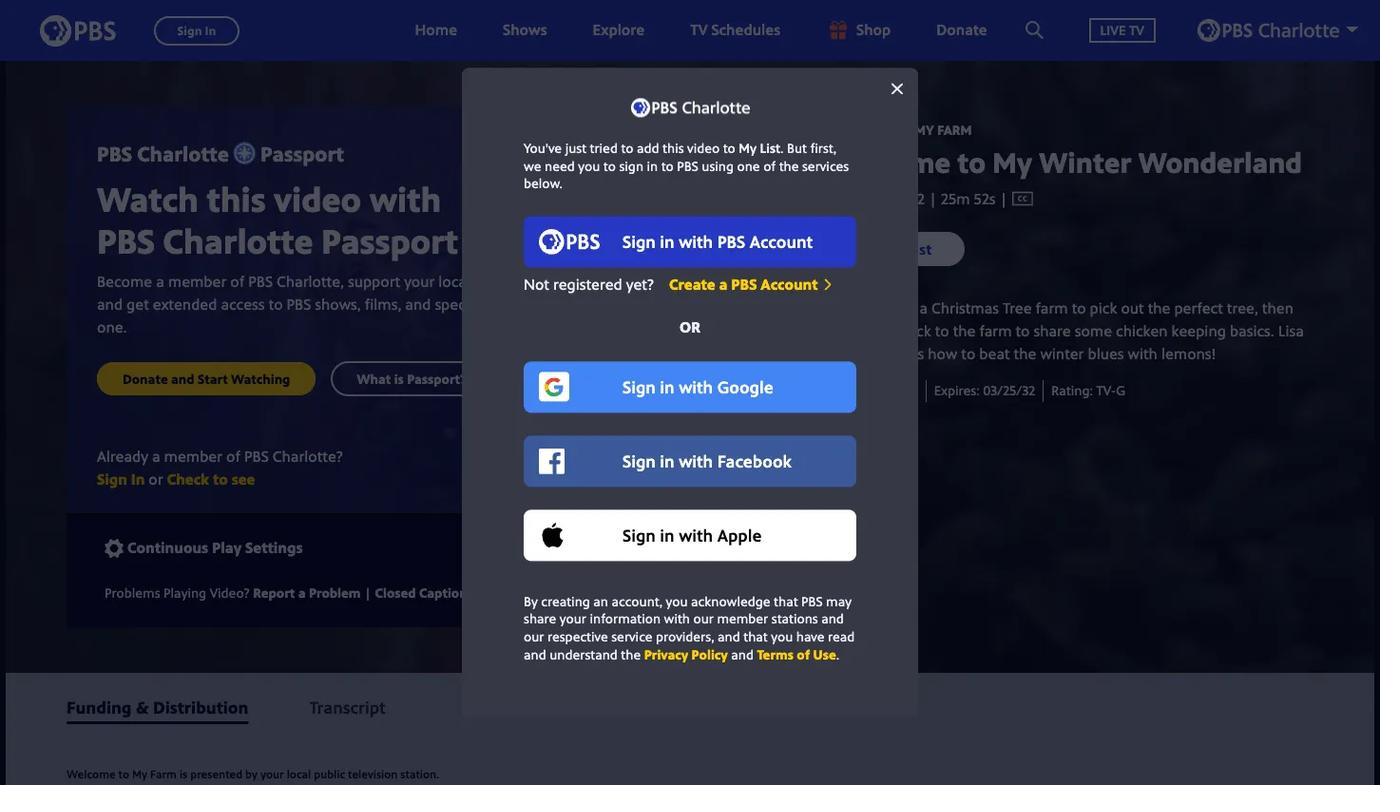 Task type: locate. For each thing, give the bounding box(es) containing it.
1 horizontal spatial |
[[928, 188, 937, 209]]

0 vertical spatial of
[[763, 157, 776, 175]]

0 horizontal spatial farm
[[150, 766, 177, 782]]

g
[[1116, 381, 1126, 400]]

farm
[[937, 121, 972, 139], [150, 766, 177, 782]]

0 horizontal spatial farm
[[979, 321, 1012, 342]]

1 vertical spatial a
[[919, 298, 928, 319]]

1 horizontal spatial farm
[[937, 121, 972, 139]]

need
[[545, 157, 575, 175]]

1 vertical spatial with
[[664, 610, 690, 628]]

1 horizontal spatial a
[[719, 274, 728, 295]]

the right out
[[1148, 298, 1170, 319]]

stations
[[771, 610, 818, 628]]

pbs left the account
[[731, 274, 757, 295]]

that left stations
[[743, 628, 768, 646]]

farm right tree
[[1036, 298, 1068, 319]]

my left is
[[132, 766, 147, 782]]

video?
[[210, 583, 250, 601]]

. left the but
[[780, 139, 784, 157]]

your inside by creating an account, you acknowledge that pbs may share your information with our member stations and our respective service providers, and that you have read and understand the
[[560, 610, 586, 628]]

document containing not registered yet?
[[462, 68, 918, 717]]

1 horizontal spatial .
[[836, 645, 839, 663]]

share up understand
[[524, 610, 556, 628]]

farm inside the welcome to my farm welcome to my winter wonderland
[[937, 121, 972, 139]]

my up "52s"
[[993, 142, 1032, 181]]

an
[[593, 592, 608, 610]]

our up policy
[[693, 610, 714, 628]]

continuous play settings
[[127, 537, 303, 558]]

with up privacy policy link
[[664, 610, 690, 628]]

tab list
[[6, 673, 1374, 741]]

expires:
[[934, 381, 980, 400]]

a inside lisa heads to a christmas tree farm to pick out the perfect tree, then she heads back to the farm to share some chicken keeping basics. lisa then shows us how to beat the winter blues with lemons!
[[919, 298, 928, 319]]

public
[[314, 766, 345, 782]]

welcome up first, at the right top of page
[[828, 121, 891, 139]]

2 horizontal spatial pbs
[[801, 592, 823, 610]]

0 horizontal spatial .
[[780, 139, 784, 157]]

0 vertical spatial farm
[[1036, 298, 1068, 319]]

1 horizontal spatial your
[[560, 610, 586, 628]]

distribution
[[153, 695, 249, 718]]

0 vertical spatial a
[[719, 274, 728, 295]]

share inside by creating an account, you acknowledge that pbs may share your information with our member stations and our respective service providers, and that you have read and understand the
[[524, 610, 556, 628]]

.
[[780, 139, 784, 157], [836, 645, 839, 663]]

close image
[[891, 83, 903, 94]]

farm for is
[[150, 766, 177, 782]]

to down tree
[[1016, 321, 1030, 342]]

0 horizontal spatial share
[[524, 610, 556, 628]]

then up basics.
[[1262, 298, 1293, 319]]

of left use
[[797, 645, 810, 663]]

0 vertical spatial pbs
[[677, 157, 698, 175]]

share:
[[550, 537, 594, 558]]

your left an
[[560, 610, 586, 628]]

1 horizontal spatial that
[[774, 592, 798, 610]]

expires:         03/25/32
[[934, 381, 1035, 400]]

2 horizontal spatial a
[[919, 298, 928, 319]]

0 horizontal spatial of
[[763, 157, 776, 175]]

to
[[894, 121, 911, 139], [621, 139, 633, 157], [723, 139, 735, 157], [957, 142, 986, 181], [603, 157, 616, 175], [661, 157, 674, 175], [901, 298, 916, 319], [1072, 298, 1086, 319], [935, 321, 949, 342], [1016, 321, 1030, 342], [961, 343, 975, 364], [118, 766, 129, 782]]

of inside . but first, we need you to sign in to pbs using one of the services below.
[[763, 157, 776, 175]]

farm
[[1036, 298, 1068, 319], [979, 321, 1012, 342]]

closed
[[375, 583, 416, 601]]

welcome down funding at the left of page
[[67, 766, 116, 782]]

account,
[[612, 592, 663, 610]]

to right how
[[961, 343, 975, 364]]

create a pbs account link
[[669, 274, 833, 295]]

privacy
[[644, 645, 688, 663]]

pbs left using
[[677, 157, 698, 175]]

of
[[763, 157, 776, 175], [797, 645, 810, 663]]

aired:
[[828, 381, 862, 400]]

of right one
[[763, 157, 776, 175]]

your
[[560, 610, 586, 628], [260, 766, 284, 782]]

0 vertical spatial lisa
[[828, 298, 853, 319]]

0 vertical spatial with
[[1128, 343, 1158, 364]]

|
[[928, 188, 937, 209], [996, 188, 1012, 209], [364, 583, 372, 601]]

play
[[212, 537, 242, 558]]

2 vertical spatial welcome
[[67, 766, 116, 782]]

0 vertical spatial .
[[780, 139, 784, 157]]

my inside sign in dialog
[[739, 139, 757, 157]]

she
[[828, 321, 851, 342]]

services
[[802, 157, 849, 175]]

1 vertical spatial .
[[836, 645, 839, 663]]

share up winter
[[1034, 321, 1071, 342]]

closed captioning link
[[375, 583, 487, 601]]

share
[[1034, 321, 1071, 342], [524, 610, 556, 628]]

not
[[524, 274, 549, 295]]

funding & distribution link
[[67, 695, 249, 718]]

1 horizontal spatial share
[[1034, 321, 1071, 342]]

03/25/32
[[983, 381, 1035, 400]]

you up providers,
[[666, 592, 688, 610]]

sign
[[619, 157, 643, 175]]

0 vertical spatial you
[[578, 157, 600, 175]]

not registered yet?
[[524, 274, 654, 295]]

winter
[[1039, 142, 1132, 181]]

some
[[1075, 321, 1112, 342]]

0 vertical spatial welcome
[[828, 121, 891, 139]]

0 vertical spatial your
[[560, 610, 586, 628]]

1 horizontal spatial of
[[797, 645, 810, 663]]

0 horizontal spatial your
[[260, 766, 284, 782]]

to up how
[[935, 321, 949, 342]]

the right beat
[[1014, 343, 1036, 364]]

and up use
[[821, 610, 844, 628]]

0 horizontal spatial pbs
[[677, 157, 698, 175]]

0 horizontal spatial with
[[664, 610, 690, 628]]

shows
[[863, 343, 905, 364]]

0 vertical spatial share
[[1034, 321, 1071, 342]]

your right by
[[260, 766, 284, 782]]

1 vertical spatial pbs
[[731, 274, 757, 295]]

with down chicken
[[1128, 343, 1158, 364]]

0 horizontal spatial you
[[578, 157, 600, 175]]

to left pick
[[1072, 298, 1086, 319]]

1 vertical spatial lisa
[[1278, 321, 1304, 342]]

my left list in the top right of the page
[[739, 139, 757, 157]]

we
[[524, 157, 541, 175]]

to down 'close' image
[[894, 121, 911, 139]]

the inside by creating an account, you acknowledge that pbs may share your information with our member stations and our respective service providers, and that you have read and understand the
[[621, 645, 641, 663]]

1 vertical spatial you
[[666, 592, 688, 610]]

then down she
[[828, 343, 859, 364]]

| left "25m"
[[928, 188, 937, 209]]

with
[[1128, 343, 1158, 364], [664, 610, 690, 628]]

twitter image
[[647, 537, 666, 556]]

2 vertical spatial you
[[771, 628, 793, 646]]

our down by
[[524, 628, 544, 646]]

1 horizontal spatial then
[[1262, 298, 1293, 319]]

1 vertical spatial farm
[[150, 766, 177, 782]]

winter
[[1040, 343, 1084, 364]]

1 vertical spatial of
[[797, 645, 810, 663]]

registered
[[553, 274, 622, 295]]

2 vertical spatial pbs
[[801, 592, 823, 610]]

to left sign
[[603, 157, 616, 175]]

first,
[[810, 139, 837, 157]]

0 vertical spatial then
[[1262, 298, 1293, 319]]

a right create
[[719, 274, 728, 295]]

funding
[[67, 695, 132, 718]]

the
[[779, 157, 799, 175], [1148, 298, 1170, 319], [953, 321, 976, 342], [1014, 343, 1036, 364], [621, 645, 641, 663]]

the left privacy
[[621, 645, 641, 663]]

. right have
[[836, 645, 839, 663]]

welcome down welcome to my farm link
[[828, 142, 951, 181]]

perfect
[[1174, 298, 1223, 319]]

0 vertical spatial farm
[[937, 121, 972, 139]]

my
[[914, 121, 934, 139], [739, 139, 757, 157], [993, 142, 1032, 181], [132, 766, 147, 782]]

you left have
[[771, 628, 793, 646]]

station.
[[400, 766, 439, 782]]

0 horizontal spatial then
[[828, 343, 859, 364]]

pbs left may
[[801, 592, 823, 610]]

0 horizontal spatial that
[[743, 628, 768, 646]]

1 horizontal spatial you
[[666, 592, 688, 610]]

| right "25m"
[[996, 188, 1012, 209]]

farm up beat
[[979, 321, 1012, 342]]

list
[[760, 139, 780, 157]]

1 vertical spatial share
[[524, 610, 556, 628]]

that up have
[[774, 592, 798, 610]]

one
[[737, 157, 760, 175]]

a up back
[[919, 298, 928, 319]]

to left add
[[621, 139, 633, 157]]

and
[[821, 610, 844, 628], [718, 628, 740, 646], [524, 645, 546, 663], [731, 645, 754, 663]]

1 horizontal spatial with
[[1128, 343, 1158, 364]]

our
[[693, 610, 714, 628], [524, 628, 544, 646]]

with inside lisa heads to a christmas tree farm to pick out the perfect tree, then she heads back to the farm to share some chicken keeping basics. lisa then shows us how to beat the winter blues with lemons!
[[1128, 343, 1158, 364]]

1 vertical spatial farm
[[979, 321, 1012, 342]]

document
[[462, 68, 918, 717]]

lisa right basics.
[[1278, 321, 1304, 342]]

0 horizontal spatial a
[[298, 583, 306, 601]]

a
[[719, 274, 728, 295], [919, 298, 928, 319], [298, 583, 306, 601]]

1 vertical spatial welcome
[[828, 142, 951, 181]]

. inside . but first, we need you to sign in to pbs using one of the services below.
[[780, 139, 784, 157]]

a inside document
[[719, 274, 728, 295]]

farm up "25m"
[[937, 121, 972, 139]]

farm left is
[[150, 766, 177, 782]]

continuous
[[127, 537, 208, 558]]

to up back
[[901, 298, 916, 319]]

the left services
[[779, 157, 799, 175]]

pbs
[[677, 157, 698, 175], [731, 274, 757, 295], [801, 592, 823, 610]]

25m
[[941, 188, 970, 209]]

in
[[647, 157, 658, 175]]

you right need
[[578, 157, 600, 175]]

a right report
[[298, 583, 306, 601]]

welcome to my farm welcome to my winter wonderland
[[828, 121, 1302, 181]]

pbs inside by creating an account, you acknowledge that pbs may share your information with our member stations and our respective service providers, and that you have read and understand the
[[801, 592, 823, 610]]

lisa up she
[[828, 298, 853, 319]]

farm for welcome
[[937, 121, 972, 139]]

problems playing video? report a problem | closed captioning
[[105, 583, 487, 601]]

back
[[899, 321, 931, 342]]

| left closed
[[364, 583, 372, 601]]

my up 03/24/2022 | 25m 52s
[[914, 121, 934, 139]]

the down christmas
[[953, 321, 976, 342]]



Task type: vqa. For each thing, say whether or not it's contained in the screenshot.
is
yes



Task type: describe. For each thing, give the bounding box(es) containing it.
video
[[687, 139, 720, 157]]

lisa heads to a christmas tree farm to pick out the perfect tree, then she heads back to the farm to share some chicken keeping basics. lisa then shows us how to beat the winter blues with lemons!
[[828, 298, 1304, 364]]

pbs inside . but first, we need you to sign in to pbs using one of the services below.
[[677, 157, 698, 175]]

member
[[717, 610, 768, 628]]

to right in
[[661, 157, 674, 175]]

problem
[[309, 583, 361, 601]]

1 vertical spatial your
[[260, 766, 284, 782]]

create
[[669, 274, 715, 295]]

have
[[796, 628, 825, 646]]

52s
[[974, 188, 996, 209]]

to left is
[[118, 766, 129, 782]]

terms
[[757, 645, 794, 663]]

you've just tried to add this video to my list
[[524, 139, 780, 157]]

add
[[637, 139, 659, 157]]

transcript
[[309, 695, 386, 718]]

2 horizontal spatial you
[[771, 628, 793, 646]]

just
[[565, 139, 586, 157]]

tree,
[[1227, 298, 1258, 319]]

0 horizontal spatial lisa
[[828, 298, 853, 319]]

presented
[[190, 766, 243, 782]]

below.
[[524, 175, 563, 193]]

christmas
[[931, 298, 999, 319]]

1 horizontal spatial farm
[[1036, 298, 1068, 319]]

service
[[611, 628, 653, 646]]

beat
[[979, 343, 1010, 364]]

1 vertical spatial then
[[828, 343, 859, 364]]

tried
[[590, 139, 618, 157]]

1 horizontal spatial lisa
[[1278, 321, 1304, 342]]

facebook image
[[607, 537, 626, 556]]

policy
[[691, 645, 728, 663]]

privacy policy link
[[644, 645, 728, 663]]

by
[[524, 592, 538, 610]]

using
[[702, 157, 734, 175]]

providers,
[[656, 628, 714, 646]]

to right video
[[723, 139, 735, 157]]

share inside lisa heads to a christmas tree farm to pick out the perfect tree, then she heads back to the farm to share some chicken keeping basics. lisa then shows us how to beat the winter blues with lemons!
[[1034, 321, 1071, 342]]

report a problem button
[[253, 580, 361, 604]]

welcome to my farm link
[[828, 121, 972, 139]]

by creating an account, you acknowledge that pbs may share your information with our member stations and our respective service providers, and that you have read and understand the
[[524, 592, 855, 663]]

privacy policy and terms of use .
[[644, 645, 839, 663]]

you've
[[524, 139, 562, 157]]

respective
[[547, 628, 608, 646]]

2 horizontal spatial |
[[996, 188, 1012, 209]]

sign in dialog
[[462, 68, 918, 717]]

use
[[813, 645, 836, 663]]

pbs image
[[40, 9, 116, 52]]

or
[[680, 317, 700, 338]]

welcome for winter
[[828, 121, 891, 139]]

0 horizontal spatial |
[[364, 583, 372, 601]]

&
[[136, 695, 149, 718]]

read
[[828, 628, 855, 646]]

funding & distribution
[[67, 695, 249, 718]]

understand
[[550, 645, 618, 663]]

welcome for your
[[67, 766, 116, 782]]

0 vertical spatial that
[[774, 592, 798, 610]]

may
[[826, 592, 852, 610]]

but
[[787, 139, 807, 157]]

basics.
[[1230, 321, 1274, 342]]

playing
[[164, 583, 206, 601]]

lemons!
[[1161, 343, 1216, 364]]

rating: tv-g
[[1051, 381, 1126, 400]]

account
[[761, 274, 818, 295]]

with inside by creating an account, you acknowledge that pbs may share your information with our member stations and our respective service providers, and that you have read and understand the
[[664, 610, 690, 628]]

pbs charlotte image
[[631, 98, 749, 117]]

creating
[[541, 592, 590, 610]]

2 vertical spatial a
[[298, 583, 306, 601]]

chicken
[[1116, 321, 1168, 342]]

terms of use link
[[757, 645, 836, 663]]

and right policy
[[731, 645, 754, 663]]

tv-
[[1096, 381, 1116, 400]]

tree
[[1003, 298, 1032, 319]]

0 vertical spatial heads
[[857, 298, 898, 319]]

aired:           03/24/22
[[828, 381, 918, 400]]

03/24/2022
[[848, 188, 925, 209]]

and left respective
[[524, 645, 546, 663]]

captioning
[[419, 583, 487, 601]]

create a pbs account
[[669, 274, 818, 295]]

1 horizontal spatial pbs
[[731, 274, 757, 295]]

pick
[[1090, 298, 1117, 319]]

1 vertical spatial heads
[[855, 321, 896, 342]]

welcome to my farm is presented by your local public television station.
[[67, 766, 439, 782]]

local
[[287, 766, 311, 782]]

0 horizontal spatial our
[[524, 628, 544, 646]]

report
[[253, 583, 295, 601]]

is
[[180, 766, 187, 782]]

yet?
[[626, 274, 654, 295]]

03/24/22
[[865, 381, 918, 400]]

the inside . but first, we need you to sign in to pbs using one of the services below.
[[779, 157, 799, 175]]

blues
[[1088, 343, 1124, 364]]

keeping
[[1171, 321, 1226, 342]]

tab list containing funding & distribution
[[6, 673, 1374, 741]]

problems
[[105, 583, 160, 601]]

information
[[590, 610, 661, 628]]

and down the acknowledge
[[718, 628, 740, 646]]

how
[[928, 343, 957, 364]]

out
[[1121, 298, 1144, 319]]

us
[[909, 343, 924, 364]]

to up "52s"
[[957, 142, 986, 181]]

wonderland
[[1138, 142, 1302, 181]]

1 vertical spatial that
[[743, 628, 768, 646]]

television
[[348, 766, 398, 782]]

1 horizontal spatial our
[[693, 610, 714, 628]]

you inside . but first, we need you to sign in to pbs using one of the services below.
[[578, 157, 600, 175]]

acknowledge
[[691, 592, 770, 610]]

by
[[245, 766, 258, 782]]



